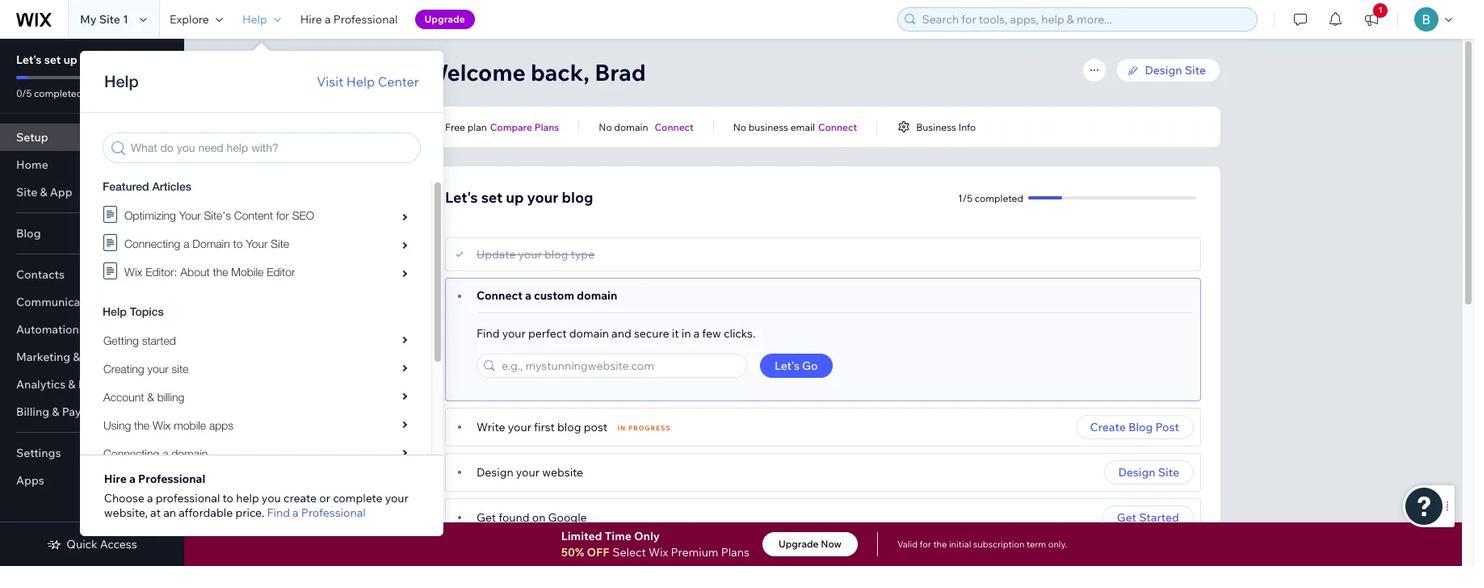 Task type: locate. For each thing, give the bounding box(es) containing it.
compare plans link
[[490, 120, 560, 134]]

professional
[[156, 491, 220, 506]]

completed right 1/5
[[975, 192, 1024, 204]]

to
[[223, 491, 234, 506]]

& for billing
[[52, 405, 59, 419]]

upgrade up the welcome
[[425, 13, 465, 25]]

let's left go
[[775, 359, 800, 373]]

a inside choose a professional to help you create or complete your website, at an affordable price.
[[147, 491, 153, 506]]

no down the brad
[[599, 121, 612, 133]]

1 vertical spatial set
[[481, 188, 503, 207]]

2 connect link from the left
[[819, 120, 858, 134]]

0 horizontal spatial let's
[[16, 53, 42, 67]]

find
[[477, 327, 500, 341], [267, 506, 290, 520]]

design your website
[[477, 466, 584, 480]]

billing & payments button
[[0, 398, 184, 426]]

choose a professional to help you create or complete your website, at an affordable price.
[[104, 491, 409, 520]]

blog inside dropdown button
[[16, 226, 41, 241]]

plans right compare
[[535, 121, 560, 133]]

2 vertical spatial professional
[[301, 506, 366, 520]]

upgrade inside button
[[779, 538, 819, 550]]

1 vertical spatial let's
[[445, 188, 478, 207]]

let's set up your blog up 0/5 completed
[[16, 53, 132, 67]]

0 horizontal spatial upgrade
[[425, 13, 465, 25]]

site inside "site & app" popup button
[[16, 185, 37, 200]]

home
[[16, 158, 48, 172]]

&
[[40, 185, 47, 200], [73, 350, 80, 365], [68, 377, 76, 392], [52, 405, 59, 419]]

hire right help button
[[300, 12, 322, 27]]

e.g., mystunningwebsite.com field
[[497, 355, 742, 377]]

plans inside limited time only 50% off select wix premium plans
[[721, 546, 750, 560]]

settings
[[16, 446, 61, 461]]

limited
[[561, 529, 603, 544]]

0 vertical spatial let's set up your blog
[[16, 53, 132, 67]]

2 vertical spatial domain
[[570, 327, 609, 341]]

business info button
[[897, 120, 976, 134]]

a left an
[[147, 491, 153, 506]]

marketing & seo button
[[0, 343, 184, 371]]

1 horizontal spatial upgrade
[[779, 538, 819, 550]]

design
[[1146, 63, 1183, 78], [477, 466, 514, 480], [1119, 466, 1156, 480]]

blog inside button
[[1129, 420, 1154, 435]]

visit help center
[[317, 74, 419, 90]]

1
[[1379, 5, 1383, 15], [123, 12, 128, 27]]

1 horizontal spatial no
[[734, 121, 747, 133]]

blog down "my site 1"
[[107, 53, 132, 67]]

get left started
[[1118, 511, 1137, 525]]

it
[[672, 327, 679, 341]]

domain for custom
[[577, 289, 618, 303]]

set up update
[[481, 188, 503, 207]]

price.
[[235, 506, 265, 520]]

sidebar element
[[0, 39, 184, 567]]

design inside design site link
[[1146, 63, 1183, 78]]

blog
[[107, 53, 132, 67], [562, 188, 594, 207], [545, 247, 568, 262], [558, 420, 582, 435]]

0 horizontal spatial set
[[44, 53, 61, 67]]

0 vertical spatial help
[[242, 12, 267, 27]]

few
[[703, 327, 722, 341]]

1 horizontal spatial 1
[[1379, 5, 1383, 15]]

your right update
[[519, 247, 542, 262]]

hire up the choose
[[104, 472, 127, 487]]

design site inside button
[[1119, 466, 1180, 480]]

no left the business
[[734, 121, 747, 133]]

you
[[262, 491, 281, 506]]

in progress
[[618, 424, 671, 432]]

off
[[587, 546, 610, 560]]

limited time only 50% off select wix premium plans
[[561, 529, 750, 560]]

website
[[542, 466, 584, 480]]

a inside hire a professional link
[[325, 12, 331, 27]]

now
[[821, 538, 842, 550]]

1 horizontal spatial hire a professional
[[300, 12, 398, 27]]

completed right 0/5
[[34, 87, 83, 99]]

blog right first
[[558, 420, 582, 435]]

plan
[[468, 121, 487, 133]]

2 vertical spatial let's
[[775, 359, 800, 373]]

upgrade button
[[415, 10, 475, 29]]

& left "reports"
[[68, 377, 76, 392]]

0/5
[[16, 87, 32, 99]]

design inside design site button
[[1119, 466, 1156, 480]]

1 horizontal spatial let's
[[445, 188, 478, 207]]

1 vertical spatial let's set up your blog
[[445, 188, 594, 207]]

explore
[[170, 12, 209, 27]]

design site
[[1146, 63, 1207, 78], [1119, 466, 1180, 480]]

professional for 'find a professional' link in the bottom of the page
[[301, 506, 366, 520]]

plans right premium
[[721, 546, 750, 560]]

2 get from the left
[[1118, 511, 1137, 525]]

get for get found on google
[[477, 511, 496, 525]]

set up 0/5 completed
[[44, 53, 61, 67]]

upgrade
[[425, 13, 465, 25], [779, 538, 819, 550]]

find left perfect
[[477, 327, 500, 341]]

initial
[[950, 539, 972, 550]]

0 vertical spatial let's
[[16, 53, 42, 67]]

1 vertical spatial domain
[[577, 289, 618, 303]]

0 horizontal spatial help
[[242, 12, 267, 27]]

& for analytics
[[68, 377, 76, 392]]

1 vertical spatial find
[[267, 506, 290, 520]]

no
[[599, 121, 612, 133], [734, 121, 747, 133]]

let's up update
[[445, 188, 478, 207]]

0 horizontal spatial connect link
[[655, 120, 694, 134]]

0 vertical spatial professional
[[334, 12, 398, 27]]

0 horizontal spatial blog
[[16, 226, 41, 241]]

0 vertical spatial domain
[[615, 121, 649, 133]]

get started button
[[1103, 506, 1195, 530]]

a left custom
[[525, 289, 532, 303]]

connect link
[[655, 120, 694, 134], [819, 120, 858, 134]]

connect a custom domain
[[477, 289, 618, 303]]

let's up 0/5
[[16, 53, 42, 67]]

your left first
[[508, 420, 532, 435]]

time
[[605, 529, 632, 544]]

hire a professional inside hire a professional link
[[300, 12, 398, 27]]

0 vertical spatial hire a professional
[[300, 12, 398, 27]]

let's inside sidebar element
[[16, 53, 42, 67]]

& left the seo
[[73, 350, 80, 365]]

communications
[[16, 295, 107, 310]]

your down my
[[80, 53, 104, 67]]

help right visit
[[347, 74, 375, 90]]

get found on google
[[477, 511, 587, 525]]

let's set up your blog up update your blog type
[[445, 188, 594, 207]]

payments
[[62, 405, 115, 419]]

1 horizontal spatial plans
[[721, 546, 750, 560]]

valid for the initial subscription term only.
[[898, 539, 1068, 550]]

50%
[[561, 546, 585, 560]]

hire a professional up visit help center link
[[300, 12, 398, 27]]

0 horizontal spatial find
[[267, 506, 290, 520]]

1 vertical spatial professional
[[138, 472, 206, 487]]

0 vertical spatial design site
[[1146, 63, 1207, 78]]

hire a professional
[[300, 12, 398, 27], [104, 472, 206, 487]]

0 vertical spatial find
[[477, 327, 500, 341]]

site
[[99, 12, 120, 27], [1185, 63, 1207, 78], [16, 185, 37, 200], [1159, 466, 1180, 480]]

0 vertical spatial hire
[[300, 12, 322, 27]]

apps
[[16, 474, 44, 488]]

help
[[236, 491, 259, 506]]

1 horizontal spatial set
[[481, 188, 503, 207]]

1 horizontal spatial help
[[347, 74, 375, 90]]

up up 0/5 completed
[[63, 53, 77, 67]]

0 horizontal spatial hire
[[104, 472, 127, 487]]

0 horizontal spatial get
[[477, 511, 496, 525]]

settings link
[[0, 440, 184, 467]]

1 vertical spatial up
[[506, 188, 524, 207]]

1/5 completed
[[959, 192, 1024, 204]]

a up visit
[[325, 12, 331, 27]]

0 horizontal spatial completed
[[34, 87, 83, 99]]

help inside button
[[242, 12, 267, 27]]

on
[[532, 511, 546, 525]]

setup link
[[0, 124, 184, 151]]

perfect
[[529, 327, 567, 341]]

your left perfect
[[502, 327, 526, 341]]

1 horizontal spatial find
[[477, 327, 500, 341]]

business
[[749, 121, 789, 133]]

1/5
[[959, 192, 973, 204]]

0 horizontal spatial up
[[63, 53, 77, 67]]

quick access
[[67, 537, 137, 552]]

post
[[584, 420, 608, 435]]

0 vertical spatial up
[[63, 53, 77, 67]]

1 vertical spatial completed
[[975, 192, 1024, 204]]

a right you
[[293, 506, 299, 520]]

started
[[1140, 511, 1180, 525]]

1 vertical spatial plans
[[721, 546, 750, 560]]

upgrade now button
[[763, 533, 858, 557]]

affordable
[[179, 506, 233, 520]]

& right billing at the left
[[52, 405, 59, 419]]

find your perfect domain and secure it in a few clicks.
[[477, 327, 756, 341]]

0 horizontal spatial let's set up your blog
[[16, 53, 132, 67]]

0 horizontal spatial connect
[[477, 289, 523, 303]]

1 inside button
[[1379, 5, 1383, 15]]

let's
[[16, 53, 42, 67], [445, 188, 478, 207], [775, 359, 800, 373]]

1 connect link from the left
[[655, 120, 694, 134]]

write
[[477, 420, 506, 435]]

1 button
[[1355, 0, 1390, 39]]

completed inside sidebar element
[[34, 87, 83, 99]]

0 vertical spatial completed
[[34, 87, 83, 99]]

1 vertical spatial hire
[[104, 472, 127, 487]]

0 horizontal spatial no
[[599, 121, 612, 133]]

& for site
[[40, 185, 47, 200]]

0 vertical spatial upgrade
[[425, 13, 465, 25]]

up up update
[[506, 188, 524, 207]]

hire
[[300, 12, 322, 27], [104, 472, 127, 487]]

at
[[150, 506, 161, 520]]

0 vertical spatial blog
[[16, 226, 41, 241]]

1 vertical spatial upgrade
[[779, 538, 819, 550]]

blog button
[[0, 220, 184, 247]]

& inside dropdown button
[[52, 405, 59, 419]]

help
[[242, 12, 267, 27], [347, 74, 375, 90]]

only
[[634, 529, 660, 544]]

get left found
[[477, 511, 496, 525]]

1 vertical spatial hire a professional
[[104, 472, 206, 487]]

1 no from the left
[[599, 121, 612, 133]]

0 vertical spatial set
[[44, 53, 61, 67]]

& left app
[[40, 185, 47, 200]]

& inside 'dropdown button'
[[73, 350, 80, 365]]

app
[[50, 185, 72, 200]]

upgrade inside button
[[425, 13, 465, 25]]

blog up contacts
[[16, 226, 41, 241]]

your right the complete on the left bottom
[[385, 491, 409, 506]]

get inside button
[[1118, 511, 1137, 525]]

no for no business email connect
[[734, 121, 747, 133]]

a right "in"
[[694, 327, 700, 341]]

blog
[[16, 226, 41, 241], [1129, 420, 1154, 435]]

let's set up your blog
[[16, 53, 132, 67], [445, 188, 594, 207]]

setup
[[16, 130, 48, 145]]

0 horizontal spatial plans
[[535, 121, 560, 133]]

upgrade left now
[[779, 538, 819, 550]]

1 horizontal spatial connect link
[[819, 120, 858, 134]]

1 get from the left
[[477, 511, 496, 525]]

subscription
[[974, 539, 1025, 550]]

domain up find your perfect domain and secure it in a few clicks. on the bottom of the page
[[577, 289, 618, 303]]

google
[[548, 511, 587, 525]]

domain down the brad
[[615, 121, 649, 133]]

1 horizontal spatial get
[[1118, 511, 1137, 525]]

professional for hire a professional link
[[334, 12, 398, 27]]

2 no from the left
[[734, 121, 747, 133]]

hire a professional up the at
[[104, 472, 206, 487]]

update your blog type
[[477, 247, 595, 262]]

1 horizontal spatial completed
[[975, 192, 1024, 204]]

analytics & reports
[[16, 377, 121, 392]]

1 vertical spatial help
[[347, 74, 375, 90]]

0 vertical spatial plans
[[535, 121, 560, 133]]

find for find your perfect domain and secure it in a few clicks.
[[477, 327, 500, 341]]

your left website
[[516, 466, 540, 480]]

2 horizontal spatial let's
[[775, 359, 800, 373]]

help right explore
[[242, 12, 267, 27]]

domain left the and
[[570, 327, 609, 341]]

design site link
[[1117, 58, 1221, 82]]

1 vertical spatial blog
[[1129, 420, 1154, 435]]

my
[[80, 12, 97, 27]]

completed
[[34, 87, 83, 99], [975, 192, 1024, 204]]

blog left post in the right of the page
[[1129, 420, 1154, 435]]

let's set up your blog inside sidebar element
[[16, 53, 132, 67]]

1 vertical spatial design site
[[1119, 466, 1180, 480]]

1 horizontal spatial blog
[[1129, 420, 1154, 435]]

find right price.
[[267, 506, 290, 520]]

1 horizontal spatial up
[[506, 188, 524, 207]]



Task type: vqa. For each thing, say whether or not it's contained in the screenshot.
Design
yes



Task type: describe. For each thing, give the bounding box(es) containing it.
marketing
[[16, 350, 70, 365]]

no business email connect
[[734, 121, 858, 133]]

hire a professional link
[[291, 0, 408, 39]]

email
[[791, 121, 815, 133]]

update
[[477, 247, 516, 262]]

billing & payments
[[16, 405, 115, 419]]

site & app button
[[0, 179, 184, 206]]

info
[[959, 121, 976, 133]]

website,
[[104, 506, 148, 520]]

only.
[[1049, 539, 1068, 550]]

create blog post button
[[1076, 415, 1195, 440]]

0/5 completed
[[16, 87, 83, 99]]

progress
[[629, 424, 671, 432]]

let's inside let's go "button"
[[775, 359, 800, 373]]

0 horizontal spatial hire a professional
[[104, 472, 206, 487]]

contacts
[[16, 268, 65, 282]]

site inside design site link
[[1185, 63, 1207, 78]]

reports
[[78, 377, 121, 392]]

blog inside sidebar element
[[107, 53, 132, 67]]

contacts button
[[0, 261, 184, 289]]

for
[[920, 539, 932, 550]]

domain for perfect
[[570, 327, 609, 341]]

apps button
[[0, 467, 184, 495]]

your inside choose a professional to help you create or complete your website, at an affordable price.
[[385, 491, 409, 506]]

custom
[[534, 289, 575, 303]]

blog up "type"
[[562, 188, 594, 207]]

free
[[445, 121, 466, 133]]

connect link for no domain connect
[[655, 120, 694, 134]]

post
[[1156, 420, 1180, 435]]

an
[[163, 506, 176, 520]]

premium
[[671, 546, 719, 560]]

set inside sidebar element
[[44, 53, 61, 67]]

marketing & seo
[[16, 350, 107, 365]]

center
[[378, 74, 419, 90]]

first
[[534, 420, 555, 435]]

let's go button
[[761, 354, 833, 378]]

home link
[[0, 151, 184, 179]]

welcome
[[426, 58, 526, 86]]

seo
[[83, 350, 107, 365]]

up inside sidebar element
[[63, 53, 77, 67]]

wix
[[649, 546, 669, 560]]

connect link for no business email connect
[[819, 120, 858, 134]]

analytics & reports button
[[0, 371, 184, 398]]

secure
[[634, 327, 670, 341]]

completed for 1/5 completed
[[975, 192, 1024, 204]]

business
[[917, 121, 957, 133]]

your up update your blog type
[[527, 188, 559, 207]]

the
[[934, 539, 948, 550]]

or
[[319, 491, 331, 506]]

2 horizontal spatial connect
[[819, 121, 858, 133]]

go
[[803, 359, 818, 373]]

& for marketing
[[73, 350, 80, 365]]

term
[[1027, 539, 1047, 550]]

access
[[100, 537, 137, 552]]

completed for 0/5 completed
[[34, 87, 83, 99]]

found
[[499, 511, 530, 525]]

quick access button
[[47, 537, 137, 552]]

automations link
[[0, 316, 184, 343]]

0 horizontal spatial 1
[[123, 12, 128, 27]]

site inside design site button
[[1159, 466, 1180, 480]]

visit
[[317, 74, 344, 90]]

1 horizontal spatial connect
[[655, 121, 694, 133]]

no for no domain connect
[[599, 121, 612, 133]]

create
[[284, 491, 317, 506]]

my site 1
[[80, 12, 128, 27]]

find a professional
[[267, 506, 366, 520]]

complete
[[333, 491, 383, 506]]

billing
[[16, 405, 49, 419]]

clicks.
[[724, 327, 756, 341]]

upgrade for upgrade
[[425, 13, 465, 25]]

analytics
[[16, 377, 66, 392]]

your inside sidebar element
[[80, 53, 104, 67]]

valid
[[898, 539, 918, 550]]

select
[[613, 546, 646, 560]]

get for get started
[[1118, 511, 1137, 525]]

free plan compare plans
[[445, 121, 560, 133]]

find a professional link
[[267, 506, 366, 520]]

find for find a professional
[[267, 506, 290, 520]]

upgrade for upgrade now
[[779, 538, 819, 550]]

and
[[612, 327, 632, 341]]

quick
[[67, 537, 98, 552]]

upgrade now
[[779, 538, 842, 550]]

help button
[[233, 0, 291, 39]]

type
[[571, 247, 595, 262]]

blog left "type"
[[545, 247, 568, 262]]

a up the choose
[[129, 472, 136, 487]]

1 horizontal spatial hire
[[300, 12, 322, 27]]

Search for tools, apps, help & more... field
[[918, 8, 1253, 31]]

back,
[[531, 58, 590, 86]]

get started
[[1118, 511, 1180, 525]]

communications button
[[0, 289, 184, 316]]

create blog post
[[1091, 420, 1180, 435]]

site & app
[[16, 185, 72, 200]]

business info
[[917, 121, 976, 133]]

1 horizontal spatial let's set up your blog
[[445, 188, 594, 207]]



